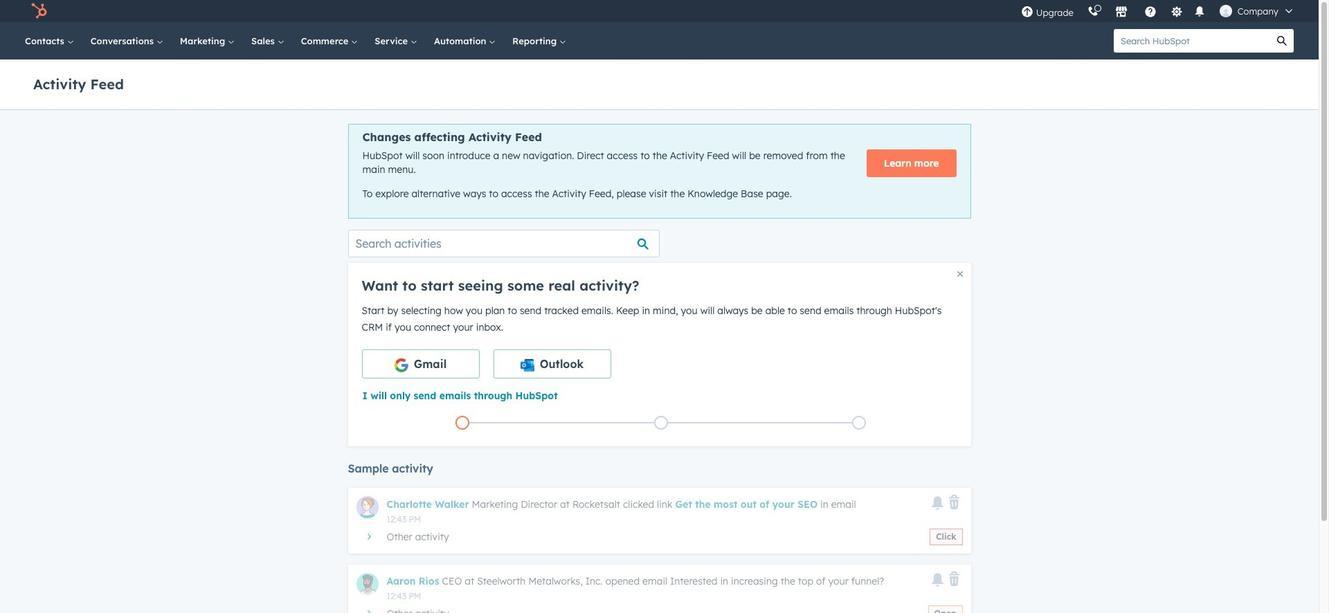 Task type: locate. For each thing, give the bounding box(es) containing it.
menu
[[1014, 0, 1302, 22]]

close image
[[957, 271, 963, 277]]

marketplaces image
[[1115, 6, 1128, 19]]

None checkbox
[[362, 350, 479, 379]]

list
[[363, 413, 959, 433]]

onboarding.steps.sendtrackedemailingmail.title image
[[657, 420, 664, 427]]

jacob simon image
[[1220, 5, 1232, 17]]

Search HubSpot search field
[[1114, 29, 1271, 53]]

None checkbox
[[493, 350, 611, 379]]

onboarding.steps.finalstep.title image
[[856, 420, 863, 427]]



Task type: vqa. For each thing, say whether or not it's contained in the screenshot.
'Search Activities' Search Box
yes



Task type: describe. For each thing, give the bounding box(es) containing it.
Search activities search field
[[348, 230, 660, 257]]



